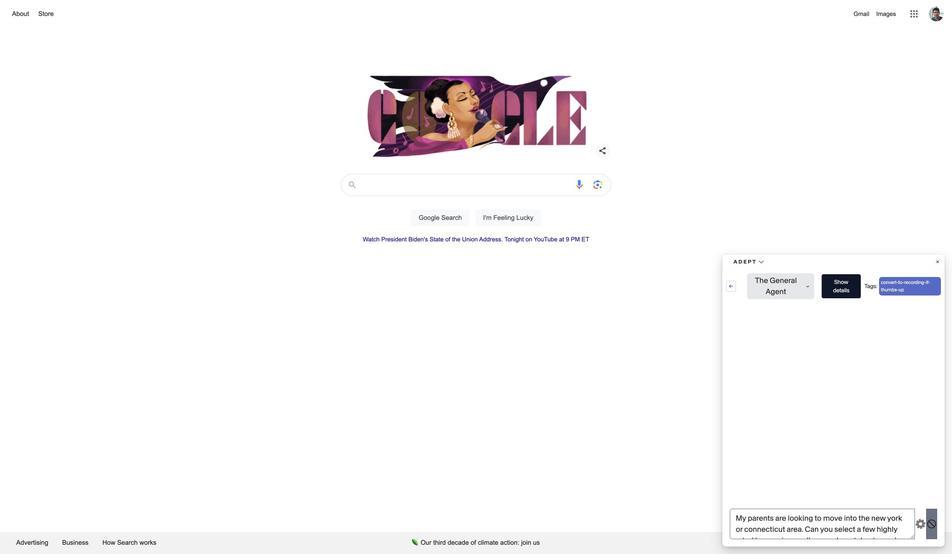 Task type: describe. For each thing, give the bounding box(es) containing it.
lola beltrán's 92nd birthday image
[[360, 69, 592, 162]]

search by voice image
[[574, 179, 585, 190]]



Task type: vqa. For each thing, say whether or not it's contained in the screenshot.
Things
no



Task type: locate. For each thing, give the bounding box(es) containing it.
None search field
[[9, 171, 943, 237]]

search by image image
[[592, 179, 603, 190]]



